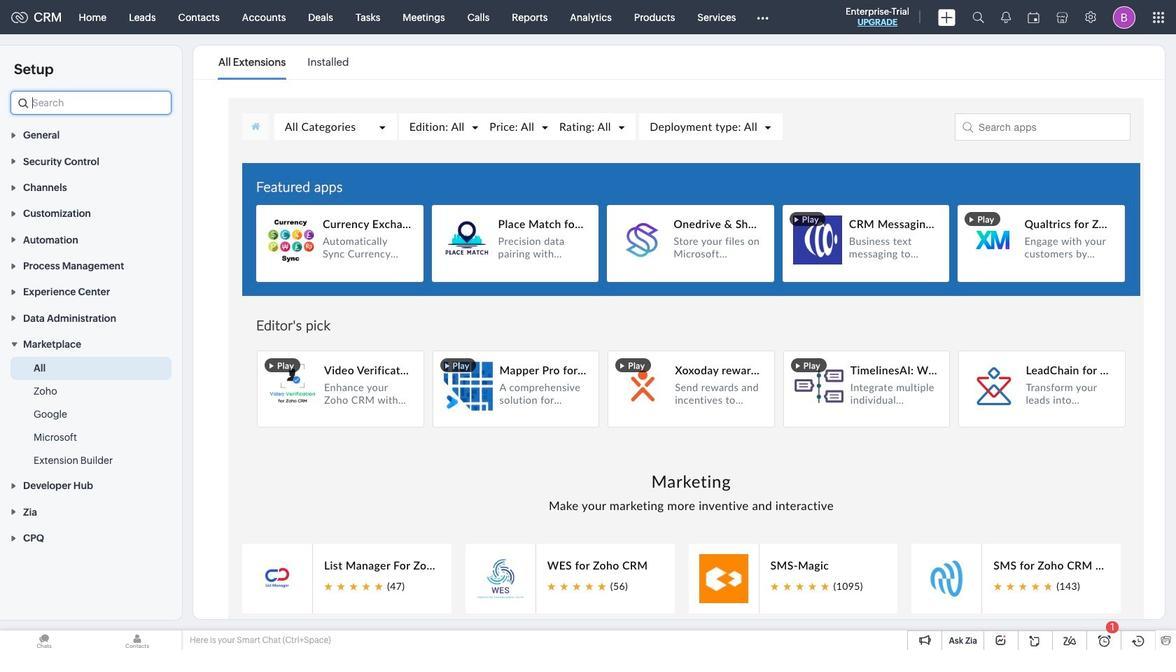 Task type: describe. For each thing, give the bounding box(es) containing it.
Search text field
[[11, 92, 171, 114]]

create menu element
[[930, 0, 965, 34]]

Other Modules field
[[748, 6, 778, 28]]

signals image
[[1002, 11, 1011, 23]]

search element
[[965, 0, 993, 34]]



Task type: locate. For each thing, give the bounding box(es) containing it.
search image
[[973, 11, 985, 23]]

chats image
[[0, 631, 88, 651]]

logo image
[[11, 12, 28, 23]]

profile image
[[1114, 6, 1136, 28]]

create menu image
[[939, 9, 956, 26]]

profile element
[[1105, 0, 1145, 34]]

signals element
[[993, 0, 1020, 34]]

contacts image
[[93, 631, 181, 651]]

calendar image
[[1028, 12, 1040, 23]]

None field
[[11, 91, 172, 115]]

region
[[0, 357, 182, 473]]



Task type: vqa. For each thing, say whether or not it's contained in the screenshot.
Calendar icon
yes



